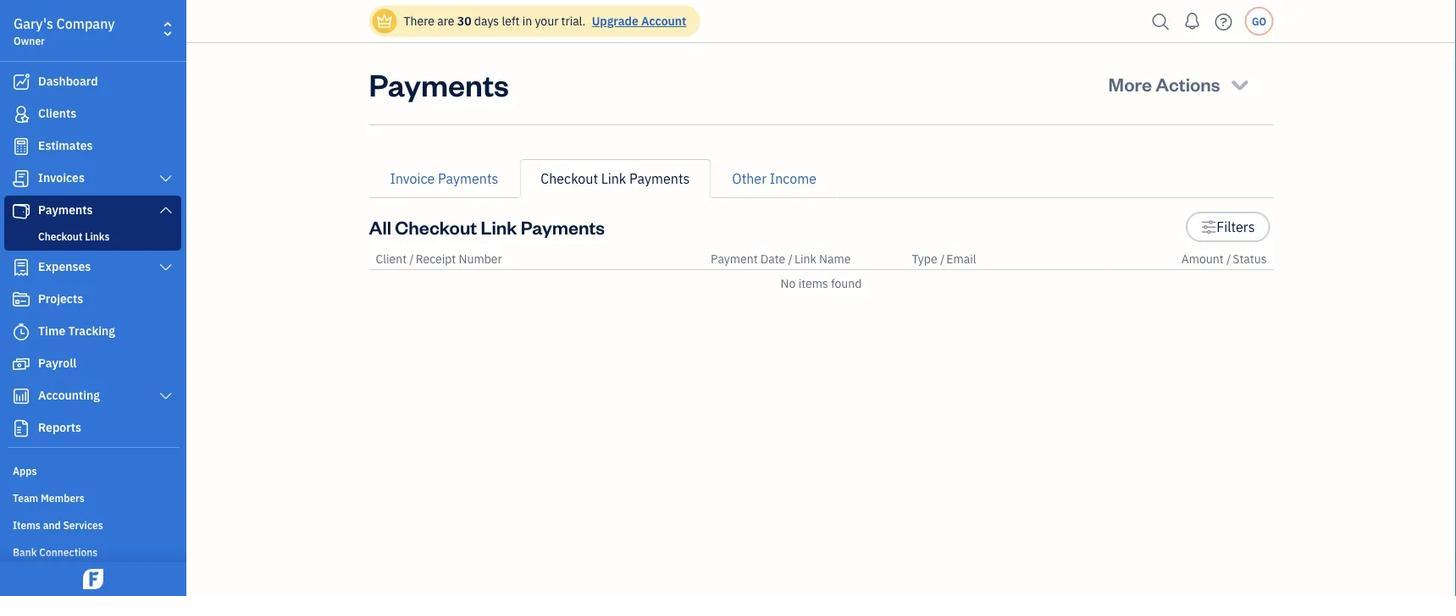 Task type: locate. For each thing, give the bounding box(es) containing it.
payment
[[711, 251, 758, 267]]

checkout for checkout link payments
[[541, 170, 598, 188]]

projects
[[38, 291, 83, 307]]

number
[[459, 251, 502, 267]]

there are 30 days left in your trial. upgrade account
[[404, 13, 687, 29]]

3 chevron large down image from the top
[[158, 390, 174, 403]]

project image
[[11, 292, 31, 309]]

chevron large down image up chevron large down image
[[158, 172, 174, 186]]

receipt
[[416, 251, 456, 267]]

/ left status
[[1227, 251, 1232, 267]]

chevron large down image inside the invoices link
[[158, 172, 174, 186]]

chevron large down image down payroll link
[[158, 390, 174, 403]]

invoice payments link
[[369, 159, 520, 198]]

items and services link
[[4, 512, 181, 537]]

0 horizontal spatial checkout
[[38, 230, 83, 243]]

type
[[912, 251, 938, 267]]

payment date / link name
[[711, 251, 851, 267]]

2 vertical spatial chevron large down image
[[158, 390, 174, 403]]

checkout
[[541, 170, 598, 188], [395, 215, 477, 239], [38, 230, 83, 243]]

amount
[[1182, 251, 1224, 267]]

link
[[602, 170, 627, 188], [481, 215, 517, 239], [795, 251, 817, 267]]

3 / from the left
[[941, 251, 945, 267]]

/
[[410, 251, 414, 267], [789, 251, 793, 267], [941, 251, 945, 267], [1227, 251, 1232, 267]]

gary's company owner
[[14, 15, 115, 47]]

invoice payments
[[390, 170, 499, 188]]

amount button
[[1182, 251, 1224, 267]]

invoices link
[[4, 164, 181, 194]]

0 horizontal spatial link
[[481, 215, 517, 239]]

payments link
[[4, 196, 181, 226]]

1 horizontal spatial checkout
[[395, 215, 477, 239]]

chevron large down image down chevron large down image
[[158, 261, 174, 275]]

members
[[41, 492, 85, 505]]

filters button
[[1186, 212, 1271, 242]]

filters
[[1217, 218, 1256, 236]]

bank connections
[[13, 546, 98, 559]]

estimates link
[[4, 131, 181, 162]]

1 vertical spatial chevron large down image
[[158, 261, 174, 275]]

type / email
[[912, 251, 977, 267]]

in
[[523, 13, 532, 29]]

dashboard
[[38, 73, 98, 89]]

chevrondown image
[[1229, 72, 1252, 96]]

estimate image
[[11, 138, 31, 155]]

status
[[1233, 251, 1267, 267]]

freshbooks image
[[80, 570, 107, 590]]

1 horizontal spatial link
[[602, 170, 627, 188]]

name
[[820, 251, 851, 267]]

money image
[[11, 356, 31, 373]]

/ right type
[[941, 251, 945, 267]]

chevron large down image
[[158, 203, 174, 217]]

account
[[642, 13, 687, 29]]

left
[[502, 13, 520, 29]]

2 horizontal spatial link
[[795, 251, 817, 267]]

time tracking link
[[4, 317, 181, 347]]

projects link
[[4, 285, 181, 315]]

/ right client
[[410, 251, 414, 267]]

1 / from the left
[[410, 251, 414, 267]]

payments inside main element
[[38, 202, 93, 218]]

there
[[404, 13, 435, 29]]

client / receipt number
[[376, 251, 502, 267]]

items
[[13, 519, 41, 532]]

other income
[[733, 170, 817, 188]]

bank connections link
[[4, 539, 181, 564]]

payroll
[[38, 356, 77, 371]]

chevron large down image for invoices
[[158, 172, 174, 186]]

go button
[[1245, 7, 1274, 36]]

upgrade account link
[[589, 13, 687, 29]]

amount / status
[[1182, 251, 1267, 267]]

0 vertical spatial chevron large down image
[[158, 172, 174, 186]]

2 chevron large down image from the top
[[158, 261, 174, 275]]

reports link
[[4, 414, 181, 444]]

no
[[781, 276, 796, 292]]

payments
[[369, 64, 509, 104], [438, 170, 499, 188], [630, 170, 690, 188], [38, 202, 93, 218], [521, 215, 605, 239]]

time tracking
[[38, 323, 115, 339]]

upgrade
[[592, 13, 639, 29]]

1 chevron large down image from the top
[[158, 172, 174, 186]]

are
[[438, 13, 455, 29]]

more
[[1109, 72, 1153, 96]]

dashboard link
[[4, 67, 181, 97]]

team
[[13, 492, 38, 505]]

4 / from the left
[[1227, 251, 1232, 267]]

team members
[[13, 492, 85, 505]]

2 horizontal spatial checkout
[[541, 170, 598, 188]]

checkout link payments
[[541, 170, 690, 188]]

actions
[[1156, 72, 1221, 96]]

invoices
[[38, 170, 85, 186]]

chevron large down image for accounting
[[158, 390, 174, 403]]

search image
[[1148, 9, 1175, 34]]

/ right the date
[[789, 251, 793, 267]]

days
[[474, 13, 499, 29]]

checkout inside main element
[[38, 230, 83, 243]]

payroll link
[[4, 349, 181, 380]]

chevron large down image
[[158, 172, 174, 186], [158, 261, 174, 275], [158, 390, 174, 403]]

go to help image
[[1211, 9, 1238, 34]]



Task type: vqa. For each thing, say whether or not it's contained in the screenshot.
the Add a Service button
no



Task type: describe. For each thing, give the bounding box(es) containing it.
notifications image
[[1179, 4, 1206, 38]]

checkout links
[[38, 230, 110, 243]]

/ for client
[[410, 251, 414, 267]]

services
[[63, 519, 103, 532]]

accounting
[[38, 388, 100, 403]]

checkout link payments link
[[520, 159, 711, 198]]

invoice image
[[11, 170, 31, 187]]

owner
[[14, 34, 45, 47]]

apps
[[13, 464, 37, 478]]

more actions
[[1109, 72, 1221, 96]]

email
[[947, 251, 977, 267]]

other income link
[[711, 159, 838, 198]]

go
[[1253, 14, 1267, 28]]

client image
[[11, 106, 31, 123]]

bank
[[13, 546, 37, 559]]

time
[[38, 323, 65, 339]]

main element
[[0, 0, 229, 597]]

links
[[85, 230, 110, 243]]

items and services
[[13, 519, 103, 532]]

other
[[733, 170, 767, 188]]

expenses link
[[4, 253, 181, 283]]

items
[[799, 276, 829, 292]]

timer image
[[11, 324, 31, 341]]

apps link
[[4, 458, 181, 483]]

expense image
[[11, 259, 31, 276]]

and
[[43, 519, 61, 532]]

company
[[56, 15, 115, 33]]

dashboard image
[[11, 74, 31, 91]]

checkout for checkout links
[[38, 230, 83, 243]]

checkout links link
[[8, 226, 178, 247]]

0 vertical spatial link
[[602, 170, 627, 188]]

client
[[376, 251, 407, 267]]

your
[[535, 13, 559, 29]]

found
[[831, 276, 862, 292]]

chart image
[[11, 388, 31, 405]]

30
[[457, 13, 472, 29]]

clients
[[38, 106, 76, 121]]

chevron large down image for expenses
[[158, 261, 174, 275]]

clients link
[[4, 99, 181, 130]]

expenses
[[38, 259, 91, 275]]

settings image
[[1202, 217, 1217, 237]]

no items found
[[781, 276, 862, 292]]

reports
[[38, 420, 81, 436]]

2 vertical spatial link
[[795, 251, 817, 267]]

invoice
[[390, 170, 435, 188]]

connections
[[39, 546, 98, 559]]

payment image
[[11, 203, 31, 220]]

/ for amount
[[1227, 251, 1232, 267]]

team members link
[[4, 485, 181, 510]]

crown image
[[376, 12, 394, 30]]

estimates
[[38, 138, 93, 153]]

report image
[[11, 420, 31, 437]]

/ for type
[[941, 251, 945, 267]]

gary's
[[14, 15, 53, 33]]

2 / from the left
[[789, 251, 793, 267]]

date
[[761, 251, 786, 267]]

tracking
[[68, 323, 115, 339]]

payment date button
[[711, 251, 786, 267]]

income
[[770, 170, 817, 188]]

all checkout link payments
[[369, 215, 605, 239]]

accounting link
[[4, 381, 181, 412]]

more actions button
[[1094, 64, 1267, 104]]

all
[[369, 215, 392, 239]]

trial.
[[562, 13, 586, 29]]

1 vertical spatial link
[[481, 215, 517, 239]]



